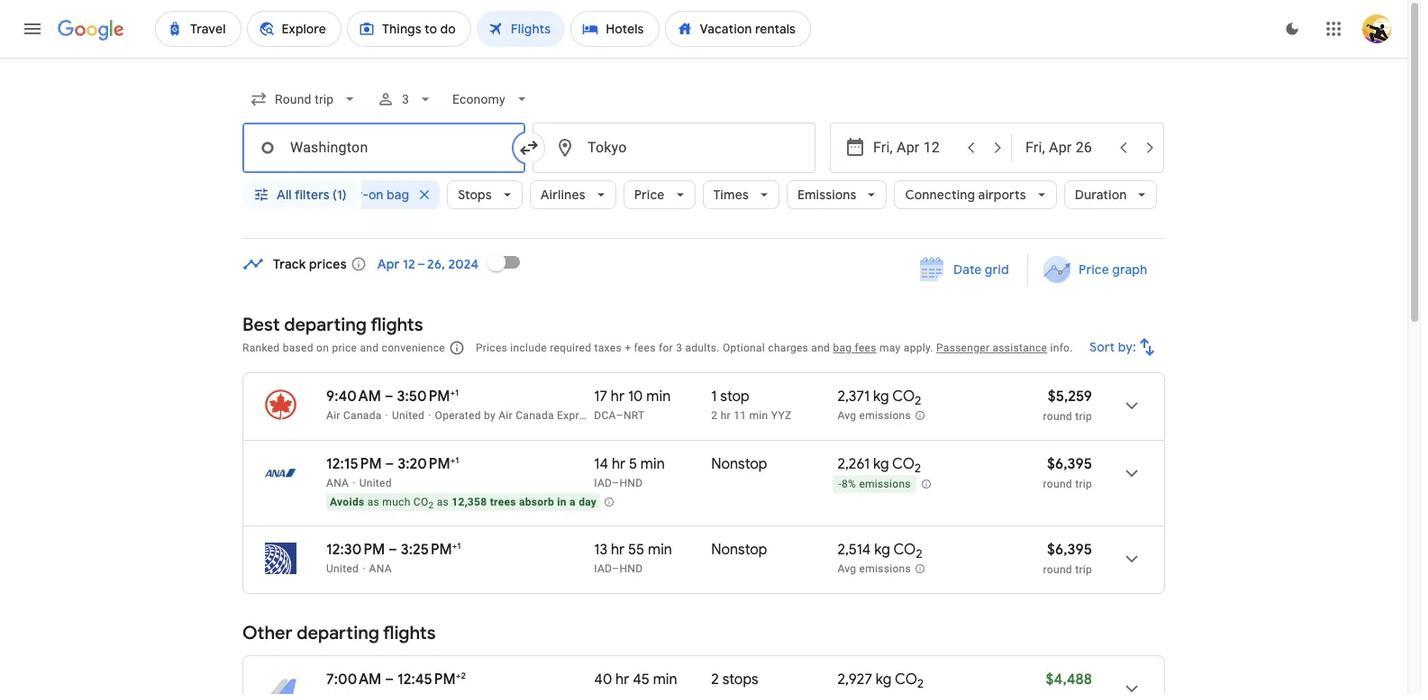 Task type: vqa. For each thing, say whether or not it's contained in the screenshot.
FLIGHTS associated with Other departing flights
yes



Task type: locate. For each thing, give the bounding box(es) containing it.
$6,395 round trip for 2,261
[[1044, 455, 1093, 490]]

7:00 am – 12:45 pm + 2
[[326, 670, 466, 689]]

flights up leaves dulles international airport at 7:00 am on friday, april 12 and arrives at narita international airport at 12:45 pm on sunday, april 14. element
[[383, 622, 436, 645]]

14 hr 5 min iad – hnd
[[594, 455, 665, 490]]

2 vertical spatial united
[[326, 563, 359, 575]]

1 avg emissions from the top
[[838, 410, 912, 422]]

kg right 2,371
[[874, 388, 890, 406]]

2 inside 2,261 kg co 2
[[915, 461, 922, 476]]

2 right 2,514
[[916, 547, 923, 562]]

price button
[[624, 173, 696, 216]]

None search field
[[243, 78, 1166, 239]]

stops
[[723, 671, 759, 689]]

+ inside 9:40 am – 3:50 pm + 1
[[450, 387, 455, 399]]

1 vertical spatial avg emissions
[[838, 563, 912, 575]]

graph
[[1113, 261, 1148, 278]]

2 right 12:45 pm
[[461, 670, 466, 682]]

2
[[915, 393, 922, 409], [712, 409, 718, 422], [915, 461, 922, 476], [429, 501, 434, 511], [916, 547, 923, 562], [461, 670, 466, 682], [712, 671, 719, 689], [918, 676, 924, 692]]

None field
[[243, 83, 366, 115], [446, 83, 538, 115], [243, 83, 366, 115], [446, 83, 538, 115]]

0 horizontal spatial 3
[[402, 92, 410, 106]]

round down $6,395 text field
[[1044, 564, 1073, 576]]

2 round from the top
[[1044, 478, 1073, 490]]

0 horizontal spatial fees
[[634, 342, 656, 354]]

2 $6,395 from the top
[[1048, 541, 1093, 559]]

1 horizontal spatial fees
[[855, 342, 877, 354]]

1 as from the left
[[368, 496, 380, 509]]

$6,395 for 2,514
[[1048, 541, 1093, 559]]

min right 10
[[647, 388, 671, 406]]

2 vertical spatial trip
[[1076, 564, 1093, 576]]

1 carry-on bag button
[[312, 173, 440, 216]]

$6,395 down "$5,259 round trip"
[[1048, 455, 1093, 473]]

$6,395 round trip left "flight details. leaves dulles international airport at 12:15 pm on friday, april 12 and arrives at haneda airport at 3:20 pm on saturday, april 13." image
[[1044, 455, 1093, 490]]

kg inside 2,514 kg co 2
[[875, 541, 891, 559]]

air canada
[[326, 409, 382, 422]]

1 air from the left
[[326, 409, 341, 422]]

ana down 12:30 pm – 3:25 pm + 1 at the bottom of the page
[[369, 563, 392, 575]]

much
[[383, 496, 411, 509]]

(1)
[[333, 187, 347, 203]]

fees left 'for'
[[634, 342, 656, 354]]

avg for 2,371
[[838, 410, 857, 422]]

times
[[714, 187, 749, 203]]

avg down 2,371
[[838, 410, 857, 422]]

2 iad from the top
[[594, 563, 612, 575]]

1 iad from the top
[[594, 477, 612, 490]]

12:15 pm
[[326, 455, 382, 473]]

min inside the 13 hr 55 min iad – hnd
[[648, 541, 673, 559]]

nonstop for 13 hr 55 min
[[712, 541, 768, 559]]

2 emissions from the top
[[860, 478, 911, 491]]

kg inside 2,371 kg co 2
[[874, 388, 890, 406]]

find the best price region
[[243, 241, 1166, 300]]

2 avg emissions from the top
[[838, 563, 912, 575]]

3 button
[[370, 78, 442, 121]]

avg emissions for 2,371
[[838, 410, 912, 422]]

united down 12:15 pm – 3:20 pm + 1 at the left
[[359, 477, 392, 490]]

ana
[[326, 477, 349, 490], [369, 563, 392, 575]]

0 vertical spatial 3
[[402, 92, 410, 106]]

kg for 2,927
[[876, 671, 892, 689]]

on inside popup button
[[369, 187, 384, 203]]

2 stops
[[712, 671, 759, 689]]

0 vertical spatial bag
[[387, 187, 410, 203]]

hr left 45
[[616, 671, 630, 689]]

–
[[385, 388, 394, 406], [616, 409, 624, 422], [385, 455, 394, 473], [612, 477, 620, 490], [389, 541, 398, 559], [612, 563, 620, 575], [385, 671, 394, 689]]

0 horizontal spatial ana
[[326, 477, 349, 490]]

in
[[558, 496, 567, 509]]

1 horizontal spatial air
[[499, 409, 513, 422]]

2 avg from the top
[[838, 563, 857, 575]]

0 vertical spatial departing
[[284, 314, 367, 336]]

trip down $5,259 text field
[[1076, 410, 1093, 423]]

1 horizontal spatial 3
[[676, 342, 683, 354]]

trip for 2,371
[[1076, 410, 1093, 423]]

kg right the 2,927
[[876, 671, 892, 689]]

emissions down 2,371 kg co 2
[[860, 410, 912, 422]]

emissions down 2,261 kg co 2
[[860, 478, 911, 491]]

2 vertical spatial emissions
[[860, 563, 912, 575]]

1 vertical spatial $6,395 round trip
[[1044, 541, 1093, 576]]

1 avg from the top
[[838, 410, 857, 422]]

0 vertical spatial avg emissions
[[838, 410, 912, 422]]

flight details. leaves dulles international airport at 12:30 pm on friday, april 12 and arrives at haneda airport at 3:25 pm on saturday, april 13. image
[[1111, 537, 1154, 581]]

12:15 pm – 3:20 pm + 1
[[326, 454, 459, 473]]

bag
[[387, 187, 410, 203], [834, 342, 852, 354]]

avg emissions down 2,371 kg co 2
[[838, 410, 912, 422]]

2 left the stops
[[712, 671, 719, 689]]

prices
[[309, 256, 347, 272]]

as left much at the bottom of page
[[368, 496, 380, 509]]

nonstop
[[712, 455, 768, 473], [712, 541, 768, 559]]

on for based
[[317, 342, 329, 354]]

2 down apply.
[[915, 393, 922, 409]]

loading results progress bar
[[0, 58, 1408, 61]]

1 horizontal spatial bag
[[834, 342, 852, 354]]

+ inside 12:15 pm – 3:20 pm + 1
[[450, 454, 455, 466]]

0 horizontal spatial price
[[634, 187, 665, 203]]

on for carry-
[[369, 187, 384, 203]]

hr for 17 hr 10 min
[[611, 388, 625, 406]]

min right 11
[[750, 409, 769, 422]]

stop
[[721, 388, 750, 406]]

leaves dulles international airport at 12:30 pm on friday, april 12 and arrives at haneda airport at 3:25 pm on saturday, april 13. element
[[326, 540, 461, 559]]

co up -8% emissions
[[893, 455, 915, 473]]

learn more about tracked prices image
[[351, 256, 367, 272]]

hnd down 55
[[620, 563, 643, 575]]

$6,395 left flight details. leaves dulles international airport at 12:30 pm on friday, april 12 and arrives at haneda airport at 3:25 pm on saturday, april 13. image
[[1048, 541, 1093, 559]]

air down departure time: 9:40 am. text field
[[326, 409, 341, 422]]

0 vertical spatial nonstop
[[712, 455, 768, 473]]

17 hr 10 min dca – nrt
[[594, 388, 671, 422]]

0 vertical spatial $6,395 round trip
[[1044, 455, 1093, 490]]

1 horizontal spatial canada
[[516, 409, 554, 422]]

2 inside 2,371 kg co 2
[[915, 393, 922, 409]]

min right 55
[[648, 541, 673, 559]]

min for 14 hr 5 min
[[641, 455, 665, 473]]

iad inside the 13 hr 55 min iad – hnd
[[594, 563, 612, 575]]

1 vertical spatial $6,395
[[1048, 541, 1093, 559]]

10
[[628, 388, 643, 406]]

None text field
[[243, 123, 526, 173], [533, 123, 816, 173], [243, 123, 526, 173], [533, 123, 816, 173]]

change appearance image
[[1271, 7, 1315, 50]]

0 vertical spatial nonstop flight. element
[[712, 455, 768, 476]]

nrt
[[624, 409, 645, 422]]

 image
[[386, 409, 389, 422]]

$6,395
[[1048, 455, 1093, 473], [1048, 541, 1093, 559]]

0 horizontal spatial on
[[317, 342, 329, 354]]

express
[[557, 409, 597, 422]]

on inside main content
[[317, 342, 329, 354]]

+
[[625, 342, 631, 354], [450, 387, 455, 399], [450, 454, 455, 466], [452, 540, 457, 552], [456, 670, 461, 682]]

min inside 1 stop 2 hr 11 min yyz
[[750, 409, 769, 422]]

round down $5,259 text field
[[1044, 410, 1073, 423]]

2 hnd from the top
[[620, 563, 643, 575]]

1 horizontal spatial as
[[437, 496, 449, 509]]

8%
[[842, 478, 857, 491]]

1 vertical spatial bag
[[834, 342, 852, 354]]

1 trip from the top
[[1076, 410, 1093, 423]]

kg up -8% emissions
[[874, 455, 890, 473]]

1 horizontal spatial price
[[1079, 261, 1110, 278]]

hnd
[[620, 477, 643, 490], [620, 563, 643, 575]]

14
[[594, 455, 609, 473]]

best departing flights
[[243, 314, 423, 336]]

+ for 17
[[450, 387, 455, 399]]

12,358
[[452, 496, 487, 509]]

hr right 17
[[611, 388, 625, 406]]

departing
[[284, 314, 367, 336], [297, 622, 379, 645]]

date grid
[[954, 261, 1010, 278]]

1 vertical spatial round
[[1044, 478, 1073, 490]]

1 right the 3:20 pm
[[455, 454, 459, 466]]

on right (1)
[[369, 187, 384, 203]]

connecting
[[906, 187, 976, 203]]

1 $6,395 from the top
[[1048, 455, 1093, 473]]

1 vertical spatial -
[[839, 478, 842, 491]]

1 stop 2 hr 11 min yyz
[[712, 388, 792, 422]]

apr
[[378, 256, 400, 272]]

duration button
[[1065, 173, 1158, 216]]

2 vertical spatial round
[[1044, 564, 1073, 576]]

price left graph
[[1079, 261, 1110, 278]]

0 horizontal spatial and
[[360, 342, 379, 354]]

0 vertical spatial ana
[[326, 477, 349, 490]]

2 right the 2,927
[[918, 676, 924, 692]]

1 vertical spatial on
[[317, 342, 329, 354]]

swap origin and destination. image
[[518, 137, 540, 159]]

hnd down "5"
[[620, 477, 643, 490]]

nonstop flight. element
[[712, 455, 768, 476], [712, 541, 768, 562]]

$6,395 round trip for 2,514
[[1044, 541, 1093, 576]]

1 for 3:20 pm
[[455, 454, 459, 466]]

flight details. leaves dulles international airport at 7:00 am on friday, april 12 and arrives at narita international airport at 12:45 pm on sunday, april 14. image
[[1111, 667, 1154, 694]]

3 round from the top
[[1044, 564, 1073, 576]]

other
[[243, 622, 293, 645]]

co right 2,514
[[894, 541, 916, 559]]

0 vertical spatial price
[[634, 187, 665, 203]]

0 horizontal spatial bag
[[387, 187, 410, 203]]

trip down $6,395 text field
[[1076, 564, 1093, 576]]

1 vertical spatial nonstop
[[712, 541, 768, 559]]

0 vertical spatial $6,395
[[1048, 455, 1093, 473]]

1 horizontal spatial -
[[839, 478, 842, 491]]

leaves dulles international airport at 12:15 pm on friday, april 12 and arrives at haneda airport at 3:20 pm on saturday, april 13. element
[[326, 454, 459, 473]]

0 vertical spatial on
[[369, 187, 384, 203]]

round down 6395 us dollars text box
[[1044, 478, 1073, 490]]

flights up convenience on the left of the page
[[371, 314, 423, 336]]

hr left "5"
[[612, 455, 626, 473]]

1 vertical spatial departing
[[297, 622, 379, 645]]

1 nonstop from the top
[[712, 455, 768, 473]]

1
[[323, 187, 328, 203], [455, 387, 459, 399], [712, 388, 717, 406], [455, 454, 459, 466], [457, 540, 461, 552]]

on
[[369, 187, 384, 203], [317, 342, 329, 354]]

emissions down 2,514 kg co 2
[[860, 563, 912, 575]]

trip inside "$5,259 round trip"
[[1076, 410, 1093, 423]]

flights for best departing flights
[[371, 314, 423, 336]]

fees left 'may'
[[855, 342, 877, 354]]

3 inside main content
[[676, 342, 683, 354]]

kg inside "2,927 kg co 2"
[[876, 671, 892, 689]]

departing up departure time: 7:00 am. text box
[[297, 622, 379, 645]]

– inside 12:30 pm – 3:25 pm + 1
[[389, 541, 398, 559]]

+ for 13
[[452, 540, 457, 552]]

+ inside 7:00 am – 12:45 pm + 2
[[456, 670, 461, 682]]

co right much at the bottom of page
[[414, 496, 429, 509]]

1 right 3:25 pm
[[457, 540, 461, 552]]

round
[[1044, 410, 1073, 423], [1044, 478, 1073, 490], [1044, 564, 1073, 576]]

other departing flights
[[243, 622, 436, 645]]

1 nonstop flight. element from the top
[[712, 455, 768, 476]]

2 fees from the left
[[855, 342, 877, 354]]

2 as from the left
[[437, 496, 449, 509]]

price inside popup button
[[634, 187, 665, 203]]

hr left 11
[[721, 409, 731, 422]]

trees
[[490, 496, 516, 509]]

2 $6,395 round trip from the top
[[1044, 541, 1093, 576]]

min right 45
[[653, 671, 678, 689]]

9:40 am
[[326, 388, 381, 406]]

united down 3:50 pm
[[392, 409, 425, 422]]

2 right much at the bottom of page
[[429, 501, 434, 511]]

1 fees from the left
[[634, 342, 656, 354]]

and right charges
[[812, 342, 831, 354]]

1 vertical spatial 3
[[676, 342, 683, 354]]

1 inside 9:40 am – 3:50 pm + 1
[[455, 387, 459, 399]]

1 emissions from the top
[[860, 410, 912, 422]]

avoids as much co2 as 12358 trees absorb in a day. learn more about this calculation. image
[[604, 497, 615, 508]]

fees
[[634, 342, 656, 354], [855, 342, 877, 354]]

leaves dulles international airport at 7:00 am on friday, april 12 and arrives at narita international airport at 12:45 pm on sunday, april 14. element
[[326, 670, 466, 689]]

1 stop flight. element
[[712, 388, 750, 408]]

1 $6,395 round trip from the top
[[1044, 455, 1093, 490]]

1 vertical spatial ana
[[369, 563, 392, 575]]

iad down 13
[[594, 563, 612, 575]]

price for price
[[634, 187, 665, 203]]

0 vertical spatial -
[[600, 409, 603, 422]]

convenience
[[382, 342, 445, 354]]

min inside 17 hr 10 min dca – nrt
[[647, 388, 671, 406]]

1 round from the top
[[1044, 410, 1073, 423]]

– inside 7:00 am – 12:45 pm + 2
[[385, 671, 394, 689]]

– inside 12:15 pm – 3:20 pm + 1
[[385, 455, 394, 473]]

1 vertical spatial trip
[[1076, 478, 1093, 490]]

ranked based on price and convenience
[[243, 342, 445, 354]]

Departure time: 12:30 PM. text field
[[326, 541, 385, 559]]

2 nonstop flight. element from the top
[[712, 541, 768, 562]]

ana up avoids
[[326, 477, 349, 490]]

bag left 'may'
[[834, 342, 852, 354]]

air
[[326, 409, 341, 422], [499, 409, 513, 422]]

track
[[273, 256, 306, 272]]

1 vertical spatial iad
[[594, 563, 612, 575]]

co right 2,371
[[893, 388, 915, 406]]

2 inside the avoids as much co 2 as 12,358 trees absorb in a day
[[429, 501, 434, 511]]

filters
[[295, 187, 330, 203]]

flights for other departing flights
[[383, 622, 436, 645]]

price inside button
[[1079, 261, 1110, 278]]

0 vertical spatial hnd
[[620, 477, 643, 490]]

-
[[600, 409, 603, 422], [839, 478, 842, 491]]

nonstop flight. element for 14 hr 5 min
[[712, 455, 768, 476]]

hr inside the 13 hr 55 min iad – hnd
[[611, 541, 625, 559]]

avg emissions down 2,514 kg co 2
[[838, 563, 912, 575]]

avoids
[[330, 496, 365, 509]]

connecting airports
[[906, 187, 1027, 203]]

hr right 13
[[611, 541, 625, 559]]

min inside 14 hr 5 min iad – hnd
[[641, 455, 665, 473]]

1 horizontal spatial and
[[812, 342, 831, 354]]

canada left express
[[516, 409, 554, 422]]

1 vertical spatial price
[[1079, 261, 1110, 278]]

co for 14 hr 5 min
[[893, 455, 915, 473]]

1 inside 12:30 pm – 3:25 pm + 1
[[457, 540, 461, 552]]

trip down 6395 us dollars text box
[[1076, 478, 1093, 490]]

price right airlines popup button
[[634, 187, 665, 203]]

11
[[734, 409, 747, 422]]

1 left stop
[[712, 388, 717, 406]]

0 horizontal spatial canada
[[343, 409, 382, 422]]

0 vertical spatial avg
[[838, 410, 857, 422]]

total duration 13 hr 55 min. element
[[594, 541, 712, 562]]

3 trip from the top
[[1076, 564, 1093, 576]]

iad
[[594, 477, 612, 490], [594, 563, 612, 575]]

grid
[[985, 261, 1010, 278]]

1 hnd from the top
[[620, 477, 643, 490]]

0 vertical spatial round
[[1044, 410, 1073, 423]]

hr inside 17 hr 10 min dca – nrt
[[611, 388, 625, 406]]

4488 US dollars text field
[[1046, 671, 1093, 689]]

2 nonstop from the top
[[712, 541, 768, 559]]

7:00 am
[[326, 671, 382, 689]]

2,371
[[838, 388, 870, 406]]

$5,259 round trip
[[1044, 388, 1093, 423]]

canada down "9:40 am" on the left bottom of page
[[343, 409, 382, 422]]

17
[[594, 388, 608, 406]]

0 vertical spatial flights
[[371, 314, 423, 336]]

as left the 12,358
[[437, 496, 449, 509]]

2 trip from the top
[[1076, 478, 1093, 490]]

1 canada from the left
[[343, 409, 382, 422]]

total duration 40 hr 45 min. element
[[594, 671, 712, 692]]

co right the 2,927
[[895, 671, 918, 689]]

+ inside 12:30 pm – 3:25 pm + 1
[[452, 540, 457, 552]]

avg down 2,514
[[838, 563, 857, 575]]

avg for 2,514
[[838, 563, 857, 575]]

united down 12:30 pm text field
[[326, 563, 359, 575]]

co inside 2,371 kg co 2
[[893, 388, 915, 406]]

apr 12 – 26, 2024
[[378, 256, 479, 272]]

iad for 13
[[594, 563, 612, 575]]

0 vertical spatial emissions
[[860, 410, 912, 422]]

and right price
[[360, 342, 379, 354]]

price graph button
[[1032, 253, 1162, 286]]

1 vertical spatial hnd
[[620, 563, 643, 575]]

min right "5"
[[641, 455, 665, 473]]

3 emissions from the top
[[860, 563, 912, 575]]

$6,395 round trip left flight details. leaves dulles international airport at 12:30 pm on friday, april 12 and arrives at haneda airport at 3:25 pm on saturday, april 13. image
[[1044, 541, 1093, 576]]

bag right carry-
[[387, 187, 410, 203]]

2 stops flight. element
[[712, 671, 759, 692]]

iad down 14
[[594, 477, 612, 490]]

Arrival time: 12:45 PM on  Sunday, April 14. text field
[[398, 670, 466, 689]]

Arrival time: 3:25 PM on  Saturday, April 13. text field
[[401, 540, 461, 559]]

by:
[[1119, 339, 1137, 355]]

Arrival time: 3:50 PM on  Saturday, April 13. text field
[[397, 387, 459, 406]]

1 horizontal spatial on
[[369, 187, 384, 203]]

kg inside 2,261 kg co 2
[[874, 455, 890, 473]]

date
[[954, 261, 982, 278]]

– inside the 13 hr 55 min iad – hnd
[[612, 563, 620, 575]]

layover (1 of 1) is a 2 hr 11 min layover at toronto pearson international airport in toronto. element
[[712, 408, 829, 423]]

1 inside 12:15 pm – 3:20 pm + 1
[[455, 454, 459, 466]]

kg right 2,514
[[875, 541, 891, 559]]

round inside "$5,259 round trip"
[[1044, 410, 1073, 423]]

1 vertical spatial flights
[[383, 622, 436, 645]]

0 vertical spatial united
[[392, 409, 425, 422]]

iad inside 14 hr 5 min iad – hnd
[[594, 477, 612, 490]]

optional
[[723, 342, 766, 354]]

co inside 2,514 kg co 2
[[894, 541, 916, 559]]

departing up ranked based on price and convenience
[[284, 314, 367, 336]]

emissions
[[798, 187, 857, 203]]

hnd inside the 13 hr 55 min iad – hnd
[[620, 563, 643, 575]]

- left jazz
[[600, 409, 603, 422]]

hnd inside 14 hr 5 min iad – hnd
[[620, 477, 643, 490]]

co inside 2,261 kg co 2
[[893, 455, 915, 473]]

1 vertical spatial nonstop flight. element
[[712, 541, 768, 562]]

emissions button
[[787, 173, 888, 216]]

on left price
[[317, 342, 329, 354]]

main content containing best departing flights
[[243, 241, 1166, 694]]

0 horizontal spatial air
[[326, 409, 341, 422]]

2 right 2,261
[[915, 461, 922, 476]]

2 down 1 stop flight. element
[[712, 409, 718, 422]]

1 vertical spatial avg
[[838, 563, 857, 575]]

1 and from the left
[[360, 342, 379, 354]]

0 vertical spatial trip
[[1076, 410, 1093, 423]]

hr inside 14 hr 5 min iad – hnd
[[612, 455, 626, 473]]

2,261 kg co 2
[[838, 455, 922, 476]]

main content
[[243, 241, 1166, 694]]

1 up operated
[[455, 387, 459, 399]]

Arrival time: 3:20 PM on  Saturday, April 13. text field
[[398, 454, 459, 473]]

air right by
[[499, 409, 513, 422]]

2 canada from the left
[[516, 409, 554, 422]]

0 vertical spatial iad
[[594, 477, 612, 490]]

- down 2,261
[[839, 478, 842, 491]]

1 left (1)
[[323, 187, 328, 203]]

0 horizontal spatial as
[[368, 496, 380, 509]]

1 vertical spatial emissions
[[860, 478, 911, 491]]



Task type: describe. For each thing, give the bounding box(es) containing it.
– inside 14 hr 5 min iad – hnd
[[612, 477, 620, 490]]

departing for other
[[297, 622, 379, 645]]

co inside "2,927 kg co 2"
[[895, 671, 918, 689]]

apply.
[[904, 342, 934, 354]]

duration
[[1075, 187, 1127, 203]]

min for 17 hr 10 min
[[647, 388, 671, 406]]

ranked
[[243, 342, 280, 354]]

learn more about ranking image
[[449, 340, 465, 356]]

2,371 kg co 2
[[838, 388, 922, 409]]

jazz
[[606, 409, 630, 422]]

bag fees button
[[834, 342, 877, 354]]

1 for 3:25 pm
[[457, 540, 461, 552]]

1 inside popup button
[[323, 187, 328, 203]]

connecting airports button
[[895, 173, 1057, 216]]

departing for best
[[284, 314, 367, 336]]

0 horizontal spatial -
[[600, 409, 603, 422]]

hr for 14 hr 5 min
[[612, 455, 626, 473]]

2 inside 2,514 kg co 2
[[916, 547, 923, 562]]

trip for 2,514
[[1076, 564, 1093, 576]]

required
[[550, 342, 592, 354]]

include
[[511, 342, 547, 354]]

6395 US dollars text field
[[1048, 541, 1093, 559]]

– inside 17 hr 10 min dca – nrt
[[616, 409, 624, 422]]

2024
[[449, 256, 479, 272]]

round for 2,371
[[1044, 410, 1073, 423]]

bag inside popup button
[[387, 187, 410, 203]]

Departure time: 9:40 AM. text field
[[326, 388, 381, 406]]

3:50 pm
[[397, 388, 450, 406]]

prices include required taxes + fees for 3 adults. optional charges and bag fees may apply. passenger assistance
[[476, 342, 1048, 354]]

prices
[[476, 342, 508, 354]]

1 for 3:50 pm
[[455, 387, 459, 399]]

12:30 pm
[[326, 541, 385, 559]]

track prices
[[273, 256, 347, 272]]

all
[[277, 187, 292, 203]]

passenger
[[937, 342, 990, 354]]

avg emissions for 2,514
[[838, 563, 912, 575]]

flight details. leaves dulles international airport at 12:15 pm on friday, april 12 and arrives at haneda airport at 3:20 pm on saturday, april 13. image
[[1111, 452, 1154, 495]]

2 inside 1 stop 2 hr 11 min yyz
[[712, 409, 718, 422]]

best
[[243, 314, 280, 336]]

assistance
[[993, 342, 1048, 354]]

emissions for 2,371
[[860, 410, 912, 422]]

adults.
[[686, 342, 720, 354]]

based
[[283, 342, 314, 354]]

nonstop flight. element for 13 hr 55 min
[[712, 541, 768, 562]]

12:30 pm – 3:25 pm + 1
[[326, 540, 461, 559]]

2 air from the left
[[499, 409, 513, 422]]

40
[[594, 671, 613, 689]]

co for 17 hr 10 min
[[893, 388, 915, 406]]

3 inside popup button
[[402, 92, 410, 106]]

sort by:
[[1090, 339, 1137, 355]]

stops button
[[447, 173, 523, 216]]

1 inside 1 stop 2 hr 11 min yyz
[[712, 388, 717, 406]]

carry-
[[331, 187, 369, 203]]

5
[[629, 455, 637, 473]]

kg for 2,261
[[874, 455, 890, 473]]

9:40 am – 3:50 pm + 1
[[326, 387, 459, 406]]

$5,259
[[1048, 388, 1093, 406]]

$4,488
[[1046, 671, 1093, 689]]

13 hr 55 min iad – hnd
[[594, 541, 673, 575]]

1 vertical spatial united
[[359, 477, 392, 490]]

2,927 kg co 2
[[838, 671, 924, 692]]

operated
[[435, 409, 481, 422]]

+ for 14
[[450, 454, 455, 466]]

leaves ronald reagan washington national airport at 9:40 am on friday, april 12 and arrives at narita international airport at 3:50 pm on saturday, april 13. element
[[326, 387, 459, 406]]

flight details. leaves ronald reagan washington national airport at 9:40 am on friday, april 12 and arrives at narita international airport at 3:50 pm on saturday, april 13. image
[[1111, 384, 1154, 427]]

1 carry-on bag
[[323, 187, 410, 203]]

round for 2,514
[[1044, 564, 1073, 576]]

40 hr 45 min
[[594, 671, 678, 689]]

passenger assistance button
[[937, 342, 1048, 354]]

2 inside 7:00 am – 12:45 pm + 2
[[461, 670, 466, 682]]

yyz
[[772, 409, 792, 422]]

iad for 14
[[594, 477, 612, 490]]

emissions for 2,514
[[860, 563, 912, 575]]

2,514 kg co 2
[[838, 541, 923, 562]]

none search field containing all filters (1)
[[243, 78, 1166, 239]]

min for 13 hr 55 min
[[648, 541, 673, 559]]

13
[[594, 541, 608, 559]]

charges
[[768, 342, 809, 354]]

3:20 pm
[[398, 455, 450, 473]]

-8% emissions
[[839, 478, 911, 491]]

date grid button
[[907, 253, 1024, 286]]

co inside the avoids as much co 2 as 12,358 trees absorb in a day
[[414, 496, 429, 509]]

all filters (1)
[[277, 187, 347, 203]]

2 inside "2,927 kg co 2"
[[918, 676, 924, 692]]

a
[[570, 496, 576, 509]]

sort
[[1090, 339, 1116, 355]]

airports
[[979, 187, 1027, 203]]

avoids as much co 2 as 12,358 trees absorb in a day
[[330, 496, 597, 511]]

12:45 pm
[[398, 671, 456, 689]]

2,261
[[838, 455, 870, 473]]

price for price graph
[[1079, 261, 1110, 278]]

5259 US dollars text field
[[1048, 388, 1093, 406]]

nonstop for 14 hr 5 min
[[712, 455, 768, 473]]

co for 13 hr 55 min
[[894, 541, 916, 559]]

2 and from the left
[[812, 342, 831, 354]]

Departure time: 7:00 AM. text field
[[326, 671, 382, 689]]

Return text field
[[1026, 124, 1109, 172]]

1 horizontal spatial ana
[[369, 563, 392, 575]]

12 – 26,
[[403, 256, 445, 272]]

kg for 2,371
[[874, 388, 890, 406]]

total duration 14 hr 5 min. element
[[594, 455, 712, 476]]

taxes
[[595, 342, 622, 354]]

airlines
[[541, 187, 586, 203]]

hr for 13 hr 55 min
[[611, 541, 625, 559]]

trip for 2,261
[[1076, 478, 1093, 490]]

sort by: button
[[1083, 325, 1166, 369]]

kg for 2,514
[[875, 541, 891, 559]]

main menu image
[[22, 18, 43, 40]]

$6,395 for 2,261
[[1048, 455, 1093, 473]]

hnd for 55
[[620, 563, 643, 575]]

airlines button
[[530, 173, 616, 216]]

absorb
[[519, 496, 555, 509]]

Departure time: 12:15 PM. text field
[[326, 455, 382, 473]]

may
[[880, 342, 901, 354]]

45
[[633, 671, 650, 689]]

hr inside 1 stop 2 hr 11 min yyz
[[721, 409, 731, 422]]

total duration 17 hr 10 min. element
[[594, 388, 712, 408]]

hr inside total duration 40 hr 45 min. element
[[616, 671, 630, 689]]

times button
[[703, 173, 780, 216]]

for
[[659, 342, 673, 354]]

round for 2,261
[[1044, 478, 1073, 490]]

Departure text field
[[874, 124, 957, 172]]

dca
[[594, 409, 616, 422]]

price graph
[[1079, 261, 1148, 278]]

hnd for 5
[[620, 477, 643, 490]]

3:25 pm
[[401, 541, 452, 559]]

6395 US dollars text field
[[1048, 455, 1093, 473]]

2,927
[[838, 671, 873, 689]]

2,514
[[838, 541, 871, 559]]

– inside 9:40 am – 3:50 pm + 1
[[385, 388, 394, 406]]

all filters (1) button
[[243, 173, 361, 216]]



